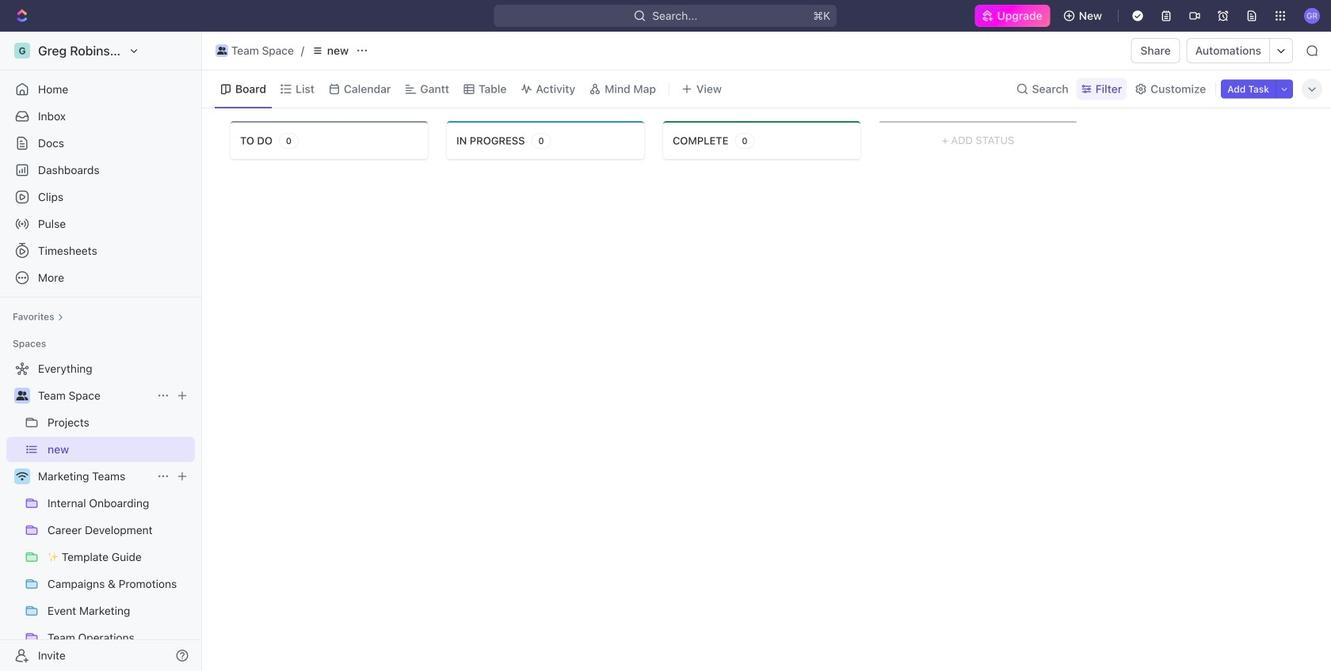 Task type: vqa. For each thing, say whether or not it's contained in the screenshot.
'tree' at the left bottom of page
yes



Task type: locate. For each thing, give the bounding box(es) containing it.
greg robinson's workspace, , element
[[14, 43, 30, 59]]

tree
[[6, 357, 195, 672]]

sidebar navigation
[[0, 32, 205, 672]]



Task type: describe. For each thing, give the bounding box(es) containing it.
user group image
[[217, 47, 227, 55]]

wifi image
[[16, 472, 28, 482]]

tree inside sidebar navigation
[[6, 357, 195, 672]]

user group image
[[16, 391, 28, 401]]



